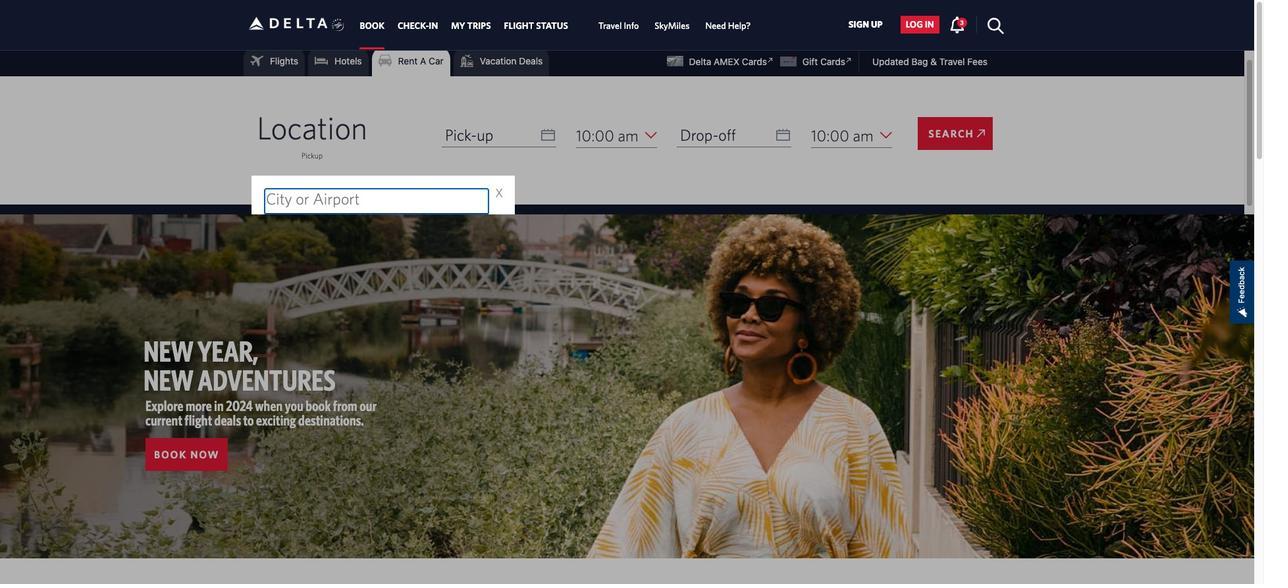 Task type: vqa. For each thing, say whether or not it's contained in the screenshot.
The new limited edition Delta SkyMiles® Reserve card image
no



Task type: locate. For each thing, give the bounding box(es) containing it.
in right log
[[925, 19, 934, 30]]

2 this link opens another site in a new window that may not follow the same accessibility policies as delta air lines. image from the left
[[843, 54, 855, 66]]

you
[[285, 398, 304, 414]]

vacation deals
[[480, 55, 543, 67]]

tab list
[[353, 0, 759, 50]]

0 vertical spatial in
[[925, 19, 934, 30]]

this link opens another site in a new window that may not follow the same accessibility policies as delta air lines. image inside gift cards link
[[843, 54, 855, 66]]

0 vertical spatial travel
[[598, 21, 622, 31]]

updated
[[872, 56, 909, 67]]

exciting
[[256, 412, 296, 429]]

this link opens another site in a new window that may not follow the same accessibility policies as delta air lines. image down sign
[[843, 54, 855, 66]]

our
[[360, 398, 377, 414]]

updated bag & travel fees
[[872, 56, 988, 67]]

1 this link opens another site in a new window that may not follow the same accessibility policies as delta air lines. image from the left
[[764, 54, 777, 66]]

0 horizontal spatial cards
[[742, 56, 767, 67]]

0 horizontal spatial travel
[[598, 21, 622, 31]]

cards right amex
[[742, 56, 767, 67]]

1 horizontal spatial this link opens another site in a new window that may not follow the same accessibility policies as delta air lines. image
[[843, 54, 855, 66]]

delta amex cards link
[[667, 54, 777, 67]]

cards
[[742, 56, 767, 67], [820, 56, 845, 67]]

this link opens another site in a new window that may not follow the same accessibility policies as delta air lines. image left "gift"
[[764, 54, 777, 66]]

0 horizontal spatial this link opens another site in a new window that may not follow the same accessibility policies as delta air lines. image
[[764, 54, 777, 66]]

2 new from the top
[[144, 363, 194, 397]]

cards right "gift"
[[820, 56, 845, 67]]

flight
[[185, 412, 212, 429]]

delta amex cards
[[689, 56, 767, 67]]

this link opens another site in a new window that may not follow the same accessibility policies as delta air lines. image
[[764, 54, 777, 66], [843, 54, 855, 66]]

delta
[[689, 56, 711, 67]]

log
[[906, 19, 923, 30]]

sign up
[[849, 19, 883, 30]]

from
[[333, 398, 357, 414]]

book left now
[[154, 449, 187, 461]]

new
[[144, 335, 194, 368], [144, 363, 194, 397]]

trips
[[467, 21, 491, 31]]

check-in
[[398, 21, 438, 31]]

book right skyteam image
[[360, 21, 385, 31]]

travel right & on the right top of the page
[[940, 56, 965, 67]]

in right the more
[[214, 398, 224, 414]]

to
[[243, 412, 254, 429]]

book
[[360, 21, 385, 31], [154, 449, 187, 461]]

0 horizontal spatial in
[[214, 398, 224, 414]]

need help?
[[705, 21, 751, 31]]

this link opens another site in a new window that may not follow the same accessibility policies as delta air lines. image inside delta amex cards link
[[764, 54, 777, 66]]

rent
[[398, 55, 418, 67]]

rent a car link
[[378, 51, 444, 71]]

car
[[429, 55, 444, 67]]

log in
[[906, 19, 934, 30]]

year,
[[198, 335, 258, 368]]

2024
[[226, 398, 253, 414]]

1 new from the top
[[144, 335, 194, 368]]

0 horizontal spatial book
[[154, 449, 187, 461]]

in
[[925, 19, 934, 30], [214, 398, 224, 414]]

1 vertical spatial in
[[214, 398, 224, 414]]

flights link
[[250, 51, 298, 71]]

1 horizontal spatial in
[[925, 19, 934, 30]]

hotels link
[[315, 51, 362, 71]]

travel left info
[[598, 21, 622, 31]]

info
[[624, 21, 639, 31]]

x button
[[492, 181, 507, 205]]

x
[[496, 186, 503, 200]]

2 cards from the left
[[820, 56, 845, 67]]

destinations.
[[298, 412, 364, 429]]

hotels
[[335, 55, 362, 67]]

1 horizontal spatial cards
[[820, 56, 845, 67]]

travel inside tab list
[[598, 21, 622, 31]]

1 horizontal spatial book
[[360, 21, 385, 31]]

bag
[[912, 56, 928, 67]]

flight status link
[[504, 14, 568, 38]]

rent a car
[[398, 55, 444, 67]]

1 vertical spatial travel
[[940, 56, 965, 67]]

0 vertical spatial book
[[360, 21, 385, 31]]

in inside 'explore more in 2024 when you book from our current flight deals to exciting destinations.'
[[214, 398, 224, 414]]

None date field
[[442, 122, 556, 147], [677, 122, 791, 147], [442, 122, 556, 147], [677, 122, 791, 147]]

travel info link
[[598, 14, 639, 38]]

travel
[[598, 21, 622, 31], [940, 56, 965, 67]]

book
[[306, 398, 331, 414]]

status
[[536, 21, 568, 31]]

flight
[[504, 21, 534, 31]]

&
[[931, 56, 937, 67]]

City or Airport text field
[[265, 189, 489, 215]]

my trips link
[[451, 14, 491, 38]]

1 vertical spatial book
[[154, 449, 187, 461]]

sign up link
[[843, 16, 888, 33]]

up
[[871, 19, 883, 30]]

skyteam image
[[332, 4, 344, 46]]



Task type: describe. For each thing, give the bounding box(es) containing it.
my trips
[[451, 21, 491, 31]]

fees
[[967, 56, 988, 67]]

need help? link
[[705, 14, 751, 38]]

location
[[257, 109, 367, 146]]

when
[[255, 398, 283, 414]]

log in button
[[901, 16, 939, 33]]

book now
[[154, 449, 220, 461]]

book now link
[[146, 439, 228, 471]]

vacation
[[480, 55, 517, 67]]

this link opens another site in a new window that may not follow the same accessibility policies as delta air lines. image for delta amex cards
[[764, 54, 777, 66]]

flights
[[270, 55, 298, 67]]

check-
[[398, 21, 429, 31]]

location pickup
[[257, 109, 367, 160]]

gift cards link
[[780, 54, 855, 67]]

search button
[[918, 117, 993, 150]]

vacation deals link
[[460, 51, 543, 71]]

new year, new adventures
[[144, 335, 336, 397]]

current
[[146, 412, 182, 429]]

1 cards from the left
[[742, 56, 767, 67]]

explore more in 2024 when you book from our current flight deals to exciting destinations. link
[[146, 398, 377, 429]]

flight status
[[504, 21, 568, 31]]

gift cards
[[802, 56, 845, 67]]

delta air lines image
[[249, 3, 328, 44]]

now
[[190, 449, 220, 461]]

gift
[[802, 56, 818, 67]]

3
[[960, 18, 964, 26]]

pickup
[[301, 151, 323, 160]]

3 link
[[949, 16, 967, 33]]

skymiles
[[655, 21, 690, 31]]

book for book now
[[154, 449, 187, 461]]

in
[[429, 21, 438, 31]]

need
[[705, 21, 726, 31]]

skymiles link
[[655, 14, 690, 38]]

tab list containing book
[[353, 0, 759, 50]]

updated bag & travel fees link
[[859, 56, 988, 67]]

in inside button
[[925, 19, 934, 30]]

check-in link
[[398, 14, 438, 38]]

this link opens another site in a new window that may not follow the same accessibility policies as delta air lines. image for gift cards
[[843, 54, 855, 66]]

explore more in 2024 when you book from our current flight deals to exciting destinations.
[[146, 398, 377, 429]]

1 horizontal spatial travel
[[940, 56, 965, 67]]

travel info
[[598, 21, 639, 31]]

my
[[451, 21, 465, 31]]

help?
[[728, 21, 751, 31]]

deals
[[214, 412, 241, 429]]

adventures
[[198, 363, 336, 397]]

explore
[[146, 398, 184, 414]]

amex
[[714, 56, 740, 67]]

book for book
[[360, 21, 385, 31]]

sign
[[849, 19, 869, 30]]

book link
[[360, 14, 385, 38]]

a
[[420, 55, 426, 67]]

more
[[186, 398, 212, 414]]

search
[[929, 128, 974, 140]]

deals
[[519, 55, 543, 67]]



